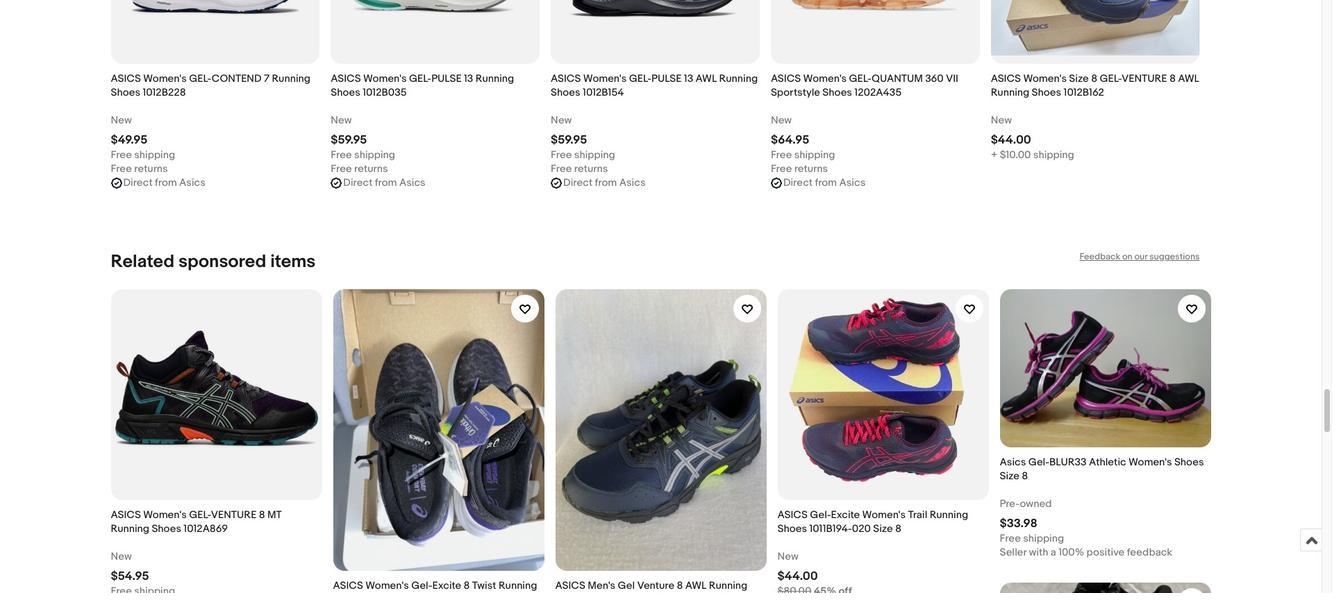 Task type: describe. For each thing, give the bounding box(es) containing it.
asics for asics women's gel-contend 7   running shoes 1012b228
[[111, 72, 141, 86]]

shipping inside pre-owned $33.98 free shipping seller with a 100% positive feedback
[[1023, 533, 1064, 546]]

$59.95 text field for shoes
[[551, 133, 587, 147]]

$44.00 text field
[[778, 570, 818, 584]]

13 for awl
[[684, 72, 693, 86]]

shoes inside asics gel-blur33 athletic women's shoes size 8
[[1175, 456, 1204, 470]]

our
[[1135, 252, 1148, 263]]

from for asics women's gel-pulse 13 awl   running shoes 1012b154
[[595, 177, 617, 190]]

owned
[[1020, 498, 1052, 511]]

running inside asics women's gel-contend 7   running shoes 1012b228
[[272, 72, 310, 86]]

asics for asics gel-excite women's trail running shoes 1011b194-020 size 8
[[778, 509, 808, 522]]

blue
[[658, 594, 679, 594]]

feedback
[[1080, 252, 1121, 263]]

8 inside asics gel-blur33 athletic women's shoes size 8
[[1022, 470, 1028, 484]]

pulse for running
[[431, 72, 462, 86]]

women's for asics women's gel-contend 7   running shoes 1012b228
[[143, 72, 187, 86]]

free shipping text field for $64.95
[[771, 149, 835, 163]]

$33.98 text field
[[1000, 518, 1038, 532]]

100%
[[1059, 547, 1084, 560]]

free shipping text field for $33.98
[[1000, 533, 1064, 547]]

awl for asics men's gel venture 8 awl running sneaker shoes size 8 blue
[[685, 580, 707, 593]]

shoes inside asics women's gel-pulse 13   running shoes 1012b035
[[331, 86, 360, 99]]

$10.00
[[1000, 149, 1031, 162]]

asics inside asics gel-blur33 athletic women's shoes size 8
[[1000, 456, 1026, 470]]

items
[[270, 252, 316, 273]]

venture inside asics women's size 8 gel-venture 8 awl running shoes 1012b162
[[1122, 72, 1167, 86]]

women's inside asics gel-blur33 athletic women's shoes size 8
[[1129, 456, 1172, 470]]

blur33
[[1050, 456, 1087, 470]]

new $44.00 + $10.00 shipping
[[991, 114, 1074, 162]]

trail
[[908, 509, 928, 522]]

direct for asics women's gel-quantum 360 vii sportstyle shoes 1202a435
[[783, 177, 813, 190]]

direct from asics text field for $59.95
[[563, 177, 646, 190]]

new text field for $54.95
[[111, 551, 132, 565]]

8 inside asics gel-excite women's trail running shoes 1011b194-020 size 8
[[895, 523, 902, 536]]

new $59.95 free shipping free returns for shoes
[[551, 114, 615, 176]]

shipping for asics women's gel-quantum 360 vii sportstyle shoes 1202a435
[[794, 149, 835, 162]]

asics men's gel venture 8 awl running sneaker shoes size 8 blue
[[555, 580, 748, 594]]

new $59.95 free shipping free returns for 1012b035
[[331, 114, 395, 176]]

shoes inside asics women's size 8 gel-venture 8 awl running shoes 1012b162
[[1032, 86, 1062, 99]]

1012b154
[[583, 86, 624, 99]]

$54.95
[[111, 570, 149, 584]]

gel- inside asics women's gel-excite 8 twist running shoes, 9.5, black/oyster grey open box
[[411, 580, 432, 593]]

size inside asics gel-blur33 athletic women's shoes size 8
[[1000, 470, 1020, 484]]

gel- for asics women's gel-pulse 13   running shoes 1012b035
[[409, 72, 432, 86]]

shoes inside asics women's gel-venture 8 mt running shoes 1012a869
[[152, 523, 181, 536]]

asics women's gel-venture 8 mt running shoes 1012a869
[[111, 509, 282, 536]]

awl inside asics women's size 8 gel-venture 8 awl running shoes 1012b162
[[1178, 72, 1200, 86]]

returns for asics women's gel-pulse 13   running shoes 1012b035
[[354, 163, 388, 176]]

returns for asics women's gel-quantum 360 vii sportstyle shoes 1202a435
[[794, 163, 828, 176]]

new inside new $44.00
[[778, 551, 799, 564]]

pre-
[[1000, 498, 1020, 511]]

$59.95 for shoes
[[551, 133, 587, 147]]

new $44.00
[[778, 551, 818, 584]]

feedback on our suggestions link
[[1080, 252, 1200, 263]]

free inside pre-owned $33.98 free shipping seller with a 100% positive feedback
[[1000, 533, 1021, 546]]

Pre-owned text field
[[1000, 498, 1052, 512]]

running inside asics women's gel-excite 8 twist running shoes, 9.5, black/oyster grey open box
[[499, 580, 537, 593]]

women's inside asics gel-excite women's trail running shoes 1011b194-020 size 8
[[862, 509, 906, 522]]

9.5,
[[368, 594, 383, 594]]

13 for running
[[464, 72, 473, 86]]

1011b194-
[[810, 523, 852, 536]]

asics women's gel-quantum 360 vii sportstyle shoes 1202a435
[[771, 72, 959, 99]]

asics for asics women's gel-contend 7   running shoes 1012b228
[[179, 177, 206, 190]]

sponsored
[[178, 252, 266, 273]]

returns for asics women's gel-pulse 13 awl   running shoes 1012b154
[[574, 163, 608, 176]]

1202a435
[[855, 86, 902, 99]]

$59.95 text field for 1012b035
[[331, 133, 367, 147]]

gel
[[618, 580, 635, 593]]

1012a869
[[184, 523, 228, 536]]

seller
[[1000, 547, 1027, 560]]

group containing $33.98
[[111, 290, 1211, 594]]

direct from asics for asics women's gel-pulse 13 awl   running shoes 1012b154
[[563, 177, 646, 190]]

vii
[[946, 72, 959, 86]]

list containing $49.95
[[111, 0, 1211, 213]]

shoes,
[[333, 594, 365, 594]]

women's for asics women's gel-excite 8 twist running shoes, 9.5, black/oyster grey open box
[[366, 580, 409, 593]]

women's for asics women's size 8 gel-venture 8 awl running shoes 1012b162
[[1023, 72, 1067, 86]]

running inside asics women's gel-venture 8 mt running shoes 1012a869
[[111, 523, 149, 536]]

free returns text field for asics women's gel-contend 7   running shoes 1012b228
[[111, 163, 168, 177]]

direct from asics text field for $64.95
[[783, 177, 866, 190]]

new text field for $59.95
[[551, 114, 572, 128]]

new $49.95 free shipping free returns
[[111, 114, 175, 176]]

shipping inside new $44.00 + $10.00 shipping
[[1033, 149, 1074, 162]]

shoes inside asics men's gel venture 8 awl running sneaker shoes size 8 blue
[[596, 594, 625, 594]]

new inside the new $64.95 free shipping free returns
[[771, 114, 792, 127]]

gel- for asics women's gel-pulse 13 awl   running shoes 1012b154
[[629, 72, 652, 86]]

asics for asics women's gel-quantum 360 vii sportstyle shoes 1202a435
[[771, 72, 801, 86]]

black/oyster
[[386, 594, 448, 594]]

shoes inside the asics women's gel-pulse 13 awl   running shoes 1012b154
[[551, 86, 581, 99]]

new text field for $49.95
[[111, 114, 132, 128]]

with
[[1029, 547, 1049, 560]]

asics women's gel-pulse 13 awl   running shoes 1012b154
[[551, 72, 758, 99]]

$49.95
[[111, 133, 148, 147]]

asics for asics women's gel-venture 8 mt running shoes 1012a869
[[111, 509, 141, 522]]

gel- for asics women's gel-venture 8 mt running shoes 1012a869
[[189, 509, 211, 522]]

$44.00 for new $44.00
[[778, 570, 818, 584]]

$64.95 text field
[[771, 133, 809, 147]]

quantum
[[872, 72, 923, 86]]

$64.95
[[771, 133, 809, 147]]

running inside the asics women's gel-pulse 13 awl   running shoes 1012b154
[[719, 72, 758, 86]]

size inside asics men's gel venture 8 awl running sneaker shoes size 8 blue
[[628, 594, 647, 594]]

+
[[991, 149, 998, 162]]

1012b035
[[363, 86, 407, 99]]

shipping for asics women's gel-pulse 13   running shoes 1012b035
[[354, 149, 395, 162]]

contend
[[212, 72, 262, 86]]

venture inside asics women's gel-venture 8 mt running shoes 1012a869
[[211, 509, 257, 522]]

on
[[1123, 252, 1133, 263]]

women's for asics women's gel-pulse 13   running shoes 1012b035
[[363, 72, 407, 86]]

women's for asics women's gel-venture 8 mt running shoes 1012a869
[[143, 509, 187, 522]]

related
[[111, 252, 174, 273]]

new inside new $54.95
[[111, 551, 132, 564]]

direct from asics text field for $49.95
[[123, 177, 206, 190]]

size inside asics women's size 8 gel-venture 8 awl running shoes 1012b162
[[1069, 72, 1089, 86]]

free returns text field for asics women's gel-quantum 360 vii sportstyle shoes 1202a435
[[771, 163, 828, 177]]



Task type: vqa. For each thing, say whether or not it's contained in the screenshot.


Task type: locate. For each thing, give the bounding box(es) containing it.
shipping down 1012b154
[[574, 149, 615, 162]]

women's inside asics women's gel-quantum 360 vii sportstyle shoes 1202a435
[[803, 72, 847, 86]]

shipping right "$10.00"
[[1033, 149, 1074, 162]]

women's inside asics women's gel-excite 8 twist running shoes, 9.5, black/oyster grey open box
[[366, 580, 409, 593]]

13 inside the asics women's gel-pulse 13 awl   running shoes 1012b154
[[684, 72, 693, 86]]

0 horizontal spatial venture
[[211, 509, 257, 522]]

1 horizontal spatial $59.95
[[551, 133, 587, 147]]

4 free returns text field from the left
[[771, 163, 828, 177]]

$44.00 for new $44.00 + $10.00 shipping
[[991, 133, 1031, 147]]

women's inside asics women's gel-venture 8 mt running shoes 1012a869
[[143, 509, 187, 522]]

women's up 020 on the bottom right
[[862, 509, 906, 522]]

free
[[111, 149, 132, 162], [331, 149, 352, 162], [551, 149, 572, 162], [771, 149, 792, 162], [111, 163, 132, 176], [331, 163, 352, 176], [551, 163, 572, 176], [771, 163, 792, 176], [1000, 533, 1021, 546]]

1 horizontal spatial $59.95 text field
[[551, 133, 587, 147]]

previous price $80.00 45% off text field
[[778, 586, 852, 594]]

8 inside asics women's gel-excite 8 twist running shoes, 9.5, black/oyster grey open box
[[464, 580, 470, 593]]

0 horizontal spatial pulse
[[431, 72, 462, 86]]

asics men's gel venture 8 awl running sneaker shoes size 8 blue link
[[555, 290, 767, 594]]

running
[[272, 72, 310, 86], [476, 72, 514, 86], [719, 72, 758, 86], [991, 86, 1030, 99], [930, 509, 968, 522], [111, 523, 149, 536], [499, 580, 537, 593], [709, 580, 748, 593]]

asics inside asics women's gel-contend 7   running shoes 1012b228
[[111, 72, 141, 86]]

shipping down 1012b035 on the top left of page
[[354, 149, 395, 162]]

free returns text field for asics women's gel-pulse 13   running shoes 1012b035
[[331, 163, 388, 177]]

2 new $59.95 free shipping free returns from the left
[[551, 114, 615, 176]]

excite up 1011b194-
[[831, 509, 860, 522]]

athletic
[[1089, 456, 1126, 470]]

1 horizontal spatial direct from asics text field
[[343, 177, 426, 190]]

new inside new $49.95 free shipping free returns
[[111, 114, 132, 127]]

gel-
[[189, 72, 212, 86], [409, 72, 432, 86], [629, 72, 652, 86], [849, 72, 872, 86], [1100, 72, 1122, 86], [189, 509, 211, 522]]

1 direct from the left
[[123, 177, 153, 190]]

box
[[505, 594, 523, 594]]

gel- inside asics women's size 8 gel-venture 8 awl running shoes 1012b162
[[1100, 72, 1122, 86]]

size inside asics gel-excite women's trail running shoes 1011b194-020 size 8
[[873, 523, 893, 536]]

new $64.95 free shipping free returns
[[771, 114, 835, 176]]

shipping for asics women's gel-contend 7   running shoes 1012b228
[[134, 149, 175, 162]]

asics inside asics women's size 8 gel-venture 8 awl running shoes 1012b162
[[991, 72, 1021, 86]]

0 horizontal spatial direct from asics text field
[[123, 177, 206, 190]]

gel- for asics women's gel-quantum 360 vii sportstyle shoes 1202a435
[[849, 72, 872, 86]]

asics women's gel-excite 8 twist running shoes, 9.5, black/oyster grey open box link
[[333, 290, 544, 594]]

asics for asics men's gel venture 8 awl running sneaker shoes size 8 blue
[[555, 580, 585, 593]]

Free shipping text field
[[331, 149, 395, 163], [1000, 533, 1064, 547]]

$33.98
[[1000, 518, 1038, 532]]

1 horizontal spatial free shipping text field
[[551, 149, 615, 163]]

size right 020 on the bottom right
[[873, 523, 893, 536]]

direct for asics women's gel-contend 7   running shoes 1012b228
[[123, 177, 153, 190]]

1 horizontal spatial $44.00
[[991, 133, 1031, 147]]

2 free returns text field from the left
[[331, 163, 388, 177]]

excite
[[831, 509, 860, 522], [432, 580, 461, 593]]

awl for asics women's gel-pulse 13 awl   running shoes 1012b154
[[696, 72, 717, 86]]

running inside asics women's size 8 gel-venture 8 awl running shoes 1012b162
[[991, 86, 1030, 99]]

4 direct from the left
[[783, 177, 813, 190]]

open
[[476, 594, 503, 594]]

asics inside asics men's gel venture 8 awl running sneaker shoes size 8 blue
[[555, 580, 585, 593]]

new
[[111, 114, 132, 127], [331, 114, 352, 127], [551, 114, 572, 127], [771, 114, 792, 127], [991, 114, 1012, 127], [111, 551, 132, 564], [778, 551, 799, 564]]

1 horizontal spatial venture
[[1122, 72, 1167, 86]]

$59.95 text field down 1012b154
[[551, 133, 587, 147]]

1 vertical spatial free shipping text field
[[1000, 533, 1064, 547]]

women's inside the asics women's gel-pulse 13 awl   running shoes 1012b154
[[583, 72, 627, 86]]

pre-owned $33.98 free shipping seller with a 100% positive feedback
[[1000, 498, 1173, 560]]

women's inside asics women's gel-pulse 13   running shoes 1012b035
[[363, 72, 407, 86]]

3 direct from the left
[[563, 177, 593, 190]]

3 direct from asics from the left
[[563, 177, 646, 190]]

$44.00
[[991, 133, 1031, 147], [778, 570, 818, 584]]

gel- inside asics women's gel-pulse 13   running shoes 1012b035
[[409, 72, 432, 86]]

from for asics women's gel-pulse 13   running shoes 1012b035
[[375, 177, 397, 190]]

women's up 1012b035 on the top left of page
[[363, 72, 407, 86]]

running inside asics men's gel venture 8 awl running sneaker shoes size 8 blue
[[709, 580, 748, 593]]

shipping inside the new $64.95 free shipping free returns
[[794, 149, 835, 162]]

running inside asics women's gel-pulse 13   running shoes 1012b035
[[476, 72, 514, 86]]

shoes inside asics women's gel-contend 7   running shoes 1012b228
[[111, 86, 140, 99]]

0 horizontal spatial $59.95 text field
[[331, 133, 367, 147]]

shipping
[[134, 149, 175, 162], [354, 149, 395, 162], [574, 149, 615, 162], [794, 149, 835, 162], [1033, 149, 1074, 162], [1023, 533, 1064, 546]]

4 from from the left
[[815, 177, 837, 190]]

direct
[[123, 177, 153, 190], [343, 177, 373, 190], [563, 177, 593, 190], [783, 177, 813, 190]]

new text field for $44.00
[[991, 114, 1012, 128]]

None text field
[[111, 586, 175, 594]]

asics inside asics women's gel-quantum 360 vii sportstyle shoes 1202a435
[[771, 72, 801, 86]]

size up 1012b162
[[1069, 72, 1089, 86]]

free shipping text field down 1012b154
[[551, 149, 615, 163]]

2 13 from the left
[[684, 72, 693, 86]]

excite inside asics gel-excite women's trail running shoes 1011b194-020 size 8
[[831, 509, 860, 522]]

women's up the 1012a869
[[143, 509, 187, 522]]

women's right athletic
[[1129, 456, 1172, 470]]

1 vertical spatial gel-
[[810, 509, 831, 522]]

asics
[[179, 177, 206, 190], [399, 177, 426, 190], [619, 177, 646, 190], [839, 177, 866, 190], [1000, 456, 1026, 470]]

1 horizontal spatial free shipping text field
[[1000, 533, 1064, 547]]

2 horizontal spatial new text field
[[991, 114, 1012, 128]]

women's
[[143, 72, 187, 86], [363, 72, 407, 86], [583, 72, 627, 86], [803, 72, 847, 86], [1023, 72, 1067, 86], [1129, 456, 1172, 470], [143, 509, 187, 522], [862, 509, 906, 522], [366, 580, 409, 593]]

shoes
[[111, 86, 140, 99], [331, 86, 360, 99], [551, 86, 581, 99], [823, 86, 852, 99], [1032, 86, 1062, 99], [1175, 456, 1204, 470], [152, 523, 181, 536], [778, 523, 807, 536], [596, 594, 625, 594]]

1 pulse from the left
[[431, 72, 462, 86]]

sportstyle
[[771, 86, 820, 99]]

1 horizontal spatial new $59.95 free shipping free returns
[[551, 114, 615, 176]]

2 returns from the left
[[354, 163, 388, 176]]

3 from from the left
[[595, 177, 617, 190]]

0 vertical spatial $44.00
[[991, 133, 1031, 147]]

asics inside asics women's gel-pulse 13   running shoes 1012b035
[[331, 72, 361, 86]]

2 from from the left
[[375, 177, 397, 190]]

020
[[852, 523, 871, 536]]

$59.95 down 1012b154
[[551, 133, 587, 147]]

pulse for awl
[[652, 72, 682, 86]]

1 free returns text field from the left
[[111, 163, 168, 177]]

gel- for $44.00
[[810, 509, 831, 522]]

mt
[[267, 509, 282, 522]]

asics for asics women's gel-pulse 13   running shoes 1012b035
[[399, 177, 426, 190]]

from
[[155, 177, 177, 190], [375, 177, 397, 190], [595, 177, 617, 190], [815, 177, 837, 190]]

0 horizontal spatial new text field
[[111, 551, 132, 565]]

asics for asics women's gel-pulse 13 awl   running shoes 1012b154
[[619, 177, 646, 190]]

pulse
[[431, 72, 462, 86], [652, 72, 682, 86]]

0 horizontal spatial gel-
[[411, 580, 432, 593]]

pulse inside the asics women's gel-pulse 13 awl   running shoes 1012b154
[[652, 72, 682, 86]]

4 direct from asics from the left
[[783, 177, 866, 190]]

women's inside asics women's size 8 gel-venture 8 awl running shoes 1012b162
[[1023, 72, 1067, 86]]

women's up the 1012b228
[[143, 72, 187, 86]]

asics for asics women's gel-pulse 13 awl   running shoes 1012b154
[[551, 72, 581, 86]]

$59.95 text field down 1012b035 on the top left of page
[[331, 133, 367, 147]]

women's for asics women's gel-pulse 13 awl   running shoes 1012b154
[[583, 72, 627, 86]]

new text field for $64.95
[[771, 114, 792, 128]]

$54.95 text field
[[111, 570, 149, 584]]

1 horizontal spatial pulse
[[652, 72, 682, 86]]

positive
[[1087, 547, 1125, 560]]

venture
[[637, 580, 675, 593]]

1 horizontal spatial excite
[[831, 509, 860, 522]]

awl
[[696, 72, 717, 86], [1178, 72, 1200, 86], [685, 580, 707, 593]]

size down gel
[[628, 594, 647, 594]]

women's up 9.5,
[[366, 580, 409, 593]]

new $59.95 free shipping free returns down 1012b035 on the top left of page
[[331, 114, 395, 176]]

1012b162
[[1064, 86, 1104, 99]]

from for asics women's gel-quantum 360 vii sportstyle shoes 1202a435
[[815, 177, 837, 190]]

asics
[[111, 72, 141, 86], [331, 72, 361, 86], [551, 72, 581, 86], [771, 72, 801, 86], [991, 72, 1021, 86], [111, 509, 141, 522], [778, 509, 808, 522], [333, 580, 363, 593], [555, 580, 585, 593]]

1 new $59.95 free shipping free returns from the left
[[331, 114, 395, 176]]

asics women's gel-pulse 13   running shoes 1012b035
[[331, 72, 514, 99]]

New text field
[[111, 114, 132, 128], [331, 114, 352, 128], [771, 114, 792, 128], [778, 551, 799, 565]]

gel- up owned in the right of the page
[[1029, 456, 1050, 470]]

excite inside asics women's gel-excite 8 twist running shoes, 9.5, black/oyster grey open box
[[432, 580, 461, 593]]

size
[[1069, 72, 1089, 86], [1000, 470, 1020, 484], [873, 523, 893, 536], [628, 594, 647, 594]]

2 $59.95 from the left
[[551, 133, 587, 147]]

1 direct from asics from the left
[[123, 177, 206, 190]]

asics inside asics gel-excite women's trail running shoes 1011b194-020 size 8
[[778, 509, 808, 522]]

new text field for $59.95
[[331, 114, 352, 128]]

women's inside asics women's gel-contend 7   running shoes 1012b228
[[143, 72, 187, 86]]

direct from asics for asics women's gel-contend 7   running shoes 1012b228
[[123, 177, 206, 190]]

direct from asics for asics women's gel-pulse 13   running shoes 1012b035
[[343, 177, 426, 190]]

women's up 1012b154
[[583, 72, 627, 86]]

2 direct from asics text field from the left
[[343, 177, 426, 190]]

1012b228
[[143, 86, 186, 99]]

shipping down $49.95
[[134, 149, 175, 162]]

8
[[1091, 72, 1098, 86], [1170, 72, 1176, 86], [1022, 470, 1028, 484], [259, 509, 265, 522], [895, 523, 902, 536], [464, 580, 470, 593], [677, 580, 683, 593], [650, 594, 656, 594]]

$44.00 inside new $44.00 + $10.00 shipping
[[991, 133, 1031, 147]]

asics for asics women's gel-pulse 13   running shoes 1012b035
[[331, 72, 361, 86]]

0 horizontal spatial excite
[[432, 580, 461, 593]]

1 vertical spatial $44.00
[[778, 570, 818, 584]]

list
[[111, 0, 1211, 213]]

feedback
[[1127, 547, 1173, 560]]

$49.95 text field
[[111, 133, 148, 147]]

2 horizontal spatial free shipping text field
[[771, 149, 835, 163]]

0 vertical spatial free shipping text field
[[331, 149, 395, 163]]

free shipping text field down $64.95 text field at the top right of the page
[[771, 149, 835, 163]]

1 direct from asics text field from the left
[[563, 177, 646, 190]]

size up pre-
[[1000, 470, 1020, 484]]

0 horizontal spatial free shipping text field
[[331, 149, 395, 163]]

gel- inside the asics women's gel-pulse 13 awl   running shoes 1012b154
[[629, 72, 652, 86]]

related sponsored items
[[111, 252, 316, 273]]

new $59.95 free shipping free returns down 1012b154
[[551, 114, 615, 176]]

1 vertical spatial excite
[[432, 580, 461, 593]]

0 horizontal spatial new $59.95 free shipping free returns
[[331, 114, 395, 176]]

shipping down $64.95 text field at the top right of the page
[[794, 149, 835, 162]]

0 horizontal spatial 13
[[464, 72, 473, 86]]

3 returns from the left
[[574, 163, 608, 176]]

1 from from the left
[[155, 177, 177, 190]]

0 vertical spatial venture
[[1122, 72, 1167, 86]]

free returns text field for asics women's gel-pulse 13 awl   running shoes 1012b154
[[551, 163, 608, 177]]

asics gel-blur33 athletic women's shoes size 8
[[1000, 456, 1204, 484]]

$59.95 for 1012b035
[[331, 133, 367, 147]]

new $59.95 free shipping free returns
[[331, 114, 395, 176], [551, 114, 615, 176]]

Direct from Asics text field
[[563, 177, 646, 190], [783, 177, 866, 190]]

0 vertical spatial excite
[[831, 509, 860, 522]]

group
[[111, 290, 1211, 594]]

gel- inside asics gel-blur33 athletic women's shoes size 8
[[1029, 456, 1050, 470]]

women's up 1012b162
[[1023, 72, 1067, 86]]

free shipping text field down $49.95
[[111, 149, 175, 163]]

360
[[925, 72, 944, 86]]

+ $10.00 shipping text field
[[991, 149, 1074, 163]]

$59.95 text field
[[331, 133, 367, 147], [551, 133, 587, 147]]

returns inside the new $64.95 free shipping free returns
[[794, 163, 828, 176]]

new inside new $44.00 + $10.00 shipping
[[991, 114, 1012, 127]]

asics women's gel-excite 8 twist running shoes, 9.5, black/oyster grey open box
[[333, 580, 537, 594]]

1 13 from the left
[[464, 72, 473, 86]]

pulse inside asics women's gel-pulse 13   running shoes 1012b035
[[431, 72, 462, 86]]

1 horizontal spatial new text field
[[551, 114, 572, 128]]

asics inside the asics women's gel-pulse 13 awl   running shoes 1012b154
[[551, 72, 581, 86]]

shipping up with
[[1023, 533, 1064, 546]]

awl inside the asics women's gel-pulse 13 awl   running shoes 1012b154
[[696, 72, 717, 86]]

1 horizontal spatial gel-
[[810, 509, 831, 522]]

1 direct from asics text field from the left
[[123, 177, 206, 190]]

free shipping text field for $59.95
[[551, 149, 615, 163]]

1 horizontal spatial direct from asics text field
[[783, 177, 866, 190]]

2 vertical spatial gel-
[[411, 580, 432, 593]]

suggestions
[[1150, 252, 1200, 263]]

women's for asics women's gel-quantum 360 vii sportstyle shoes 1202a435
[[803, 72, 847, 86]]

twist
[[472, 580, 496, 593]]

shoes inside asics gel-excite women's trail running shoes 1011b194-020 size 8
[[778, 523, 807, 536]]

shipping for asics women's gel-pulse 13 awl   running shoes 1012b154
[[574, 149, 615, 162]]

0 horizontal spatial $44.00
[[778, 570, 818, 584]]

sneaker
[[555, 594, 593, 594]]

7
[[264, 72, 270, 86]]

free shipping text field for $59.95
[[331, 149, 395, 163]]

venture
[[1122, 72, 1167, 86], [211, 509, 257, 522]]

gel- up black/oyster
[[411, 580, 432, 593]]

direct for asics women's gel-pulse 13 awl   running shoes 1012b154
[[563, 177, 593, 190]]

1 free shipping text field from the left
[[111, 149, 175, 163]]

0 horizontal spatial direct from asics text field
[[563, 177, 646, 190]]

1 $59.95 text field from the left
[[331, 133, 367, 147]]

asics women's size 8 gel-venture 8 awl running shoes 1012b162
[[991, 72, 1200, 99]]

from for asics women's gel-contend 7   running shoes 1012b228
[[155, 177, 177, 190]]

women's up sportstyle
[[803, 72, 847, 86]]

1 horizontal spatial 13
[[684, 72, 693, 86]]

3 free shipping text field from the left
[[771, 149, 835, 163]]

1 returns from the left
[[134, 163, 168, 176]]

$44.00 up "$10.00"
[[991, 133, 1031, 147]]

New text field
[[551, 114, 572, 128], [991, 114, 1012, 128], [111, 551, 132, 565]]

2 horizontal spatial gel-
[[1029, 456, 1050, 470]]

direct from asics for asics women's gel-quantum 360 vii sportstyle shoes 1202a435
[[783, 177, 866, 190]]

free shipping text field down $33.98 text box
[[1000, 533, 1064, 547]]

direct from asics
[[123, 177, 206, 190], [343, 177, 426, 190], [563, 177, 646, 190], [783, 177, 866, 190]]

Free returns text field
[[111, 163, 168, 177], [331, 163, 388, 177], [551, 163, 608, 177], [771, 163, 828, 177]]

gel- inside asics gel-excite women's trail running shoes 1011b194-020 size 8
[[810, 509, 831, 522]]

asics for asics women's size 8 gel-venture 8 awl running shoes 1012b162
[[991, 72, 1021, 86]]

2 direct from asics from the left
[[343, 177, 426, 190]]

0 horizontal spatial free shipping text field
[[111, 149, 175, 163]]

Seller with a 100% positive feedback text field
[[1000, 547, 1173, 561]]

shipping inside new $49.95 free shipping free returns
[[134, 149, 175, 162]]

returns for asics women's gel-contend 7   running shoes 1012b228
[[134, 163, 168, 176]]

asics inside asics women's gel-excite 8 twist running shoes, 9.5, black/oyster grey open box
[[333, 580, 363, 593]]

4 returns from the left
[[794, 163, 828, 176]]

$44.00 up previous price $80.00 45% off text field
[[778, 570, 818, 584]]

gel- for asics women's gel-contend 7   running shoes 1012b228
[[189, 72, 212, 86]]

returns inside new $49.95 free shipping free returns
[[134, 163, 168, 176]]

1 $59.95 from the left
[[331, 133, 367, 147]]

grey
[[451, 594, 474, 594]]

2 direct from the left
[[343, 177, 373, 190]]

8 inside asics women's gel-venture 8 mt running shoes 1012a869
[[259, 509, 265, 522]]

gel- inside asics women's gel-venture 8 mt running shoes 1012a869
[[189, 509, 211, 522]]

excite up "grey"
[[432, 580, 461, 593]]

asics women's gel-contend 7   running shoes 1012b228
[[111, 72, 310, 99]]

men's
[[588, 580, 616, 593]]

gel-
[[1029, 456, 1050, 470], [810, 509, 831, 522], [411, 580, 432, 593]]

0 vertical spatial gel-
[[1029, 456, 1050, 470]]

1 vertical spatial venture
[[211, 509, 257, 522]]

asics gel-excite women's trail running shoes 1011b194-020 size 8
[[778, 509, 968, 536]]

direct from asics text field for $59.95
[[343, 177, 426, 190]]

3 free returns text field from the left
[[551, 163, 608, 177]]

gel- inside asics women's gel-contend 7   running shoes 1012b228
[[189, 72, 212, 86]]

a
[[1051, 547, 1056, 560]]

2 pulse from the left
[[652, 72, 682, 86]]

$59.95 down 1012b035 on the top left of page
[[331, 133, 367, 147]]

Free shipping text field
[[111, 149, 175, 163], [551, 149, 615, 163], [771, 149, 835, 163]]

gel- inside asics women's gel-quantum 360 vii sportstyle shoes 1202a435
[[849, 72, 872, 86]]

$59.95
[[331, 133, 367, 147], [551, 133, 587, 147]]

feedback on our suggestions
[[1080, 252, 1200, 263]]

Direct from Asics text field
[[123, 177, 206, 190], [343, 177, 426, 190]]

13 inside asics women's gel-pulse 13   running shoes 1012b035
[[464, 72, 473, 86]]

awl inside asics men's gel venture 8 awl running sneaker shoes size 8 blue
[[685, 580, 707, 593]]

asics for asics women's gel-quantum 360 vii sportstyle shoes 1202a435
[[839, 177, 866, 190]]

direct for asics women's gel-pulse 13   running shoes 1012b035
[[343, 177, 373, 190]]

gel- for $33.98
[[1029, 456, 1050, 470]]

2 $59.95 text field from the left
[[551, 133, 587, 147]]

$44.00 text field
[[991, 133, 1031, 147]]

0 horizontal spatial $59.95
[[331, 133, 367, 147]]

returns
[[134, 163, 168, 176], [354, 163, 388, 176], [574, 163, 608, 176], [794, 163, 828, 176]]

free shipping text field for $49.95
[[111, 149, 175, 163]]

new $54.95
[[111, 551, 149, 584]]

asics inside asics women's gel-venture 8 mt running shoes 1012a869
[[111, 509, 141, 522]]

2 free shipping text field from the left
[[551, 149, 615, 163]]

2 direct from asics text field from the left
[[783, 177, 866, 190]]

asics for asics women's gel-excite 8 twist running shoes, 9.5, black/oyster grey open box
[[333, 580, 363, 593]]

gel- up 1011b194-
[[810, 509, 831, 522]]

running inside asics gel-excite women's trail running shoes 1011b194-020 size 8
[[930, 509, 968, 522]]

shoes inside asics women's gel-quantum 360 vii sportstyle shoes 1202a435
[[823, 86, 852, 99]]

free shipping text field down 1012b035 on the top left of page
[[331, 149, 395, 163]]

13
[[464, 72, 473, 86], [684, 72, 693, 86]]



